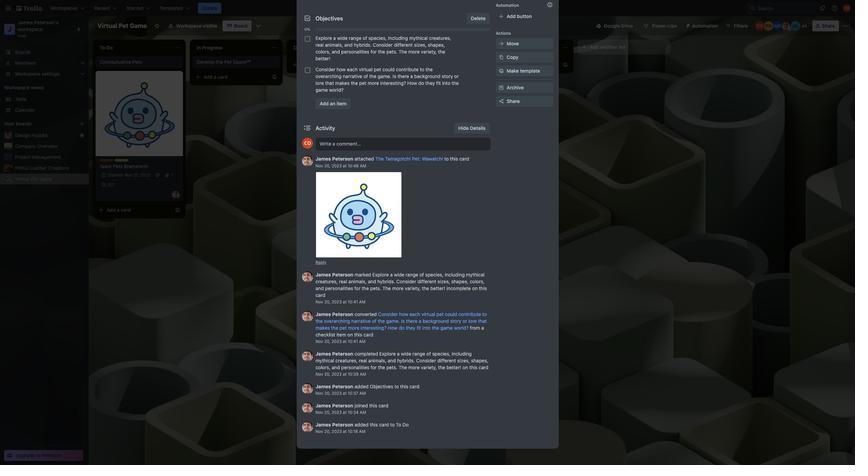 Task type: vqa. For each thing, say whether or not it's contained in the screenshot.
@
no



Task type: describe. For each thing, give the bounding box(es) containing it.
nov inside james peterson added objectives to this card nov 20, 2023 at 10:37 am
[[316, 391, 323, 397]]

different for completed
[[438, 358, 456, 364]]

1 vertical spatial game.
[[386, 319, 400, 324]]

animals, for marked
[[349, 279, 367, 285]]

pet inside board name text box
[[119, 22, 129, 29]]

1 horizontal spatial or
[[463, 319, 467, 324]]

at inside james peterson added objectives to this card nov 20, 2023 at 10:37 am
[[343, 391, 347, 397]]

am up the completed
[[359, 340, 366, 345]]

at inside james peterson added this card to to do nov 20, 2023 at 10:18 am
[[343, 430, 347, 435]]

starred icon image
[[79, 133, 85, 138]]

nov down checklist at the left of the page
[[316, 340, 323, 345]]

calendar
[[15, 107, 35, 113]]

card inside from a checklist item on this card
[[364, 332, 373, 338]]

design huddle link
[[15, 132, 77, 139]]

reply
[[316, 260, 326, 265]]

color: yellow, title: none image
[[100, 159, 113, 162]]

add a card down 2 on the left
[[107, 207, 131, 213]]

2 consider how each virtual pet could contribute to the overarching narrative of the game. is there a background story or lore that makes the pet more interesting? how do they fit into the game world? from the top
[[316, 312, 487, 331]]

this inside from a checklist item on this card
[[354, 332, 362, 338]]

j
[[8, 25, 12, 33]]

2
[[112, 182, 114, 188]]

variety, for james peterson marked
[[405, 286, 421, 292]]

that inside objectives group
[[325, 80, 334, 86]]

world? inside 'consider how each virtual pet could contribute to the overarching narrative of the game. is there a background story or lore that makes the pet more interesting? how do they fit into the game world?' link
[[454, 326, 469, 331]]

20, inside james peterson attached the tamagotchi pet: wawatchi to this card nov 20, 2023 at 10:46 am
[[325, 164, 331, 169]]

workspace
[[18, 26, 43, 32]]

add another list
[[590, 44, 626, 50]]

conceptualize pets
[[100, 59, 142, 65]]

incomplete on this card
[[316, 286, 487, 299]]

checklist
[[316, 332, 335, 338]]

gary orlando (garyorlando) image
[[773, 21, 783, 31]]

colors, inside objectives group
[[316, 49, 331, 55]]

develop the pet space™️ link
[[197, 59, 276, 66]]

james peterson's workspace link
[[18, 19, 60, 32]]

1 vertical spatial overarching
[[324, 319, 350, 324]]

1 vertical spatial story
[[450, 319, 462, 324]]

1 horizontal spatial virtual
[[422, 312, 435, 318]]

better! for james peterson marked
[[431, 286, 445, 292]]

james peterson attached the tamagotchi pet: wawatchi to this card nov 20, 2023 at 10:46 am
[[316, 156, 471, 169]]

james peterson marked
[[316, 272, 373, 278]]

this inside james peterson added this card to to do nov 20, 2023 at 10:18 am
[[370, 423, 378, 428]]

your boards
[[4, 121, 32, 127]]

to inside upgrade to premium link
[[36, 453, 41, 459]]

management
[[32, 154, 61, 160]]

hide details link
[[454, 123, 490, 134]]

nov 20, 2023 at 10:34 am link
[[316, 411, 366, 416]]

1 vertical spatial interesting?
[[361, 326, 387, 331]]

to inside james peterson added objectives to this card nov 20, 2023 at 10:37 am
[[395, 384, 399, 390]]

they inside objectives group
[[426, 80, 435, 86]]

0 horizontal spatial automation
[[496, 3, 519, 8]]

0 horizontal spatial share button
[[496, 96, 553, 107]]

james peterson added objectives to this card nov 20, 2023 at 10:37 am
[[316, 384, 420, 397]]

color: blue, title: "fyi" element
[[421, 61, 434, 66]]

james peterson (jamespeterson93) image for attached
[[302, 156, 313, 167]]

james for james peterson attached the tamagotchi pet: wawatchi to this card nov 20, 2023 at 10:46 am
[[316, 156, 331, 162]]

wide inside objectives group
[[337, 35, 348, 41]]

this inside james peterson attached the tamagotchi pet: wawatchi to this card nov 20, 2023 at 10:46 am
[[450, 156, 458, 162]]

develop
[[197, 59, 215, 65]]

nov inside james peterson added this card to to do nov 20, 2023 at 10:18 am
[[316, 430, 323, 435]]

2023 right 27,
[[140, 173, 150, 178]]

2 vertical spatial on
[[463, 365, 468, 371]]

hybrids. for marked
[[378, 279, 395, 285]]

consider how each virtual pet could contribute to the overarching narrative of the game. is there a background story or lore that makes the pet more interesting? how do they fit into the game world? link
[[316, 312, 487, 331]]

tamagotchi
[[385, 156, 411, 162]]

pet:
[[412, 156, 421, 162]]

1 horizontal spatial share button
[[813, 20, 840, 31]]

completed
[[355, 351, 378, 357]]

virtual inside objectives group
[[359, 67, 373, 72]]

0 vertical spatial christina overa (christinaovera) image
[[755, 21, 765, 31]]

range for marked
[[406, 272, 418, 278]]

0 horizontal spatial christina overa (christinaovera) image
[[302, 138, 313, 149]]

peterson for james peterson added objectives to this card nov 20, 2023 at 10:37 am
[[332, 384, 354, 390]]

this inside incomplete on this card
[[479, 286, 487, 292]]

0 / 2
[[108, 182, 114, 188]]

explore a wide range of species, including mythical creatures, real animals, and hybrids. consider different sizes, shapes, colors, and personalities for the pets. the more variety, the better! inside objectives group
[[316, 35, 452, 61]]

upgrade to premium
[[16, 453, 61, 459]]

personalities for marked
[[325, 286, 353, 292]]

team pets brainstorm link
[[100, 163, 179, 170]]

background inside 'consider how each virtual pet could contribute to the overarching narrative of the game. is there a background story or lore that makes the pet more interesting? how do they fit into the game world?' link
[[423, 319, 449, 324]]

board
[[234, 23, 248, 29]]

boards link
[[0, 47, 89, 58]]

blocker left fyi
[[406, 61, 421, 66]]

am inside james peterson joined this card nov 20, 2023 at 10:34 am
[[360, 411, 366, 416]]

nov up the nov 20, 2023 at 10:37 am link
[[316, 372, 323, 377]]

ups
[[669, 23, 677, 29]]

add inside button
[[507, 13, 516, 19]]

table
[[15, 96, 27, 102]]

board link
[[223, 20, 252, 31]]

am inside james peterson added this card to to do nov 20, 2023 at 10:18 am
[[359, 430, 366, 435]]

4 20, from the top
[[325, 372, 331, 377]]

sizes, for marked
[[438, 279, 450, 285]]

design
[[15, 133, 30, 138]]

james peterson (jamespeterson93) image for added objectives to this card
[[302, 384, 313, 395]]

virtual inside board name text box
[[98, 22, 117, 29]]

james peterson joined this card nov 20, 2023 at 10:34 am
[[316, 403, 389, 416]]

add down sm image
[[495, 62, 504, 68]]

make template link
[[496, 66, 553, 77]]

game inside board name text box
[[130, 22, 147, 29]]

space™️
[[233, 59, 251, 65]]

2023 up james peterson converted
[[332, 300, 342, 305]]

power-ups button
[[639, 20, 682, 31]]

share for the left the share button
[[507, 98, 520, 104]]

details
[[470, 125, 486, 131]]

delete
[[471, 15, 486, 21]]

0 horizontal spatial virtual
[[15, 176, 29, 182]]

explore a wide range of species, including mythical creatures, real animals, and hybrids. consider different sizes, shapes, colors, and personalities for the pets. the more variety, the better! for james peterson marked
[[316, 272, 485, 292]]

am right the 10:39
[[360, 372, 366, 377]]

interesting? inside objectives group
[[380, 80, 406, 86]]

2 20, from the top
[[325, 300, 331, 305]]

jeremy miller (jeremymiller198) image
[[791, 21, 800, 31]]

Board name text field
[[94, 20, 150, 31]]

Consider how each virtual pet could contribute to the overarching narrative of the game. Is there a background story or lore that makes the pet more interesting? How do they fit into the game world? checkbox
[[305, 68, 310, 73]]

consider how each virtual pet could contribute to the overarching narrative of the game. is there a background story or lore that makes the pet more interesting? how do they fit into the game world? inside objectives group
[[316, 67, 459, 93]]

james peterson (jamespeterson93) image for converted
[[302, 311, 313, 322]]

drive
[[622, 23, 633, 29]]

pwau
[[15, 165, 29, 171]]

project
[[15, 154, 31, 160]]

am inside james peterson added objectives to this card nov 20, 2023 at 10:37 am
[[360, 391, 366, 397]]

show menu image
[[843, 23, 850, 29]]

task
[[126, 159, 136, 164]]

0%
[[305, 27, 311, 31]]

brainstorm
[[124, 164, 148, 169]]

nov inside james peterson attached the tamagotchi pet: wawatchi to this card nov 20, 2023 at 10:46 am
[[316, 164, 323, 169]]

james peterson converted
[[316, 312, 378, 318]]

visible
[[203, 23, 217, 29]]

this inside james peterson added objectives to this card nov 20, 2023 at 10:37 am
[[400, 384, 408, 390]]

shapes, for on
[[471, 358, 489, 364]]

makes inside objectives group
[[335, 80, 350, 86]]

there inside objectives group
[[398, 73, 409, 79]]

2 horizontal spatial pet
[[224, 59, 232, 65]]

open information menu image
[[832, 5, 839, 12]]

on inside from a checklist item on this card
[[348, 332, 353, 338]]

is inside objectives group
[[393, 73, 397, 79]]

nov 20, 2023 at 10:39 am
[[316, 372, 366, 377]]

the inside develop the pet space™️ link
[[216, 59, 223, 65]]

1 horizontal spatial game
[[441, 326, 453, 331]]

1 horizontal spatial 1
[[446, 74, 448, 80]]

add a card down explore a wide range of species, including mythical creatures, real animals, and hybrids. consider different sizes, shapes, colors, and personalities for the pets. the more variety, the better! option at left top
[[301, 62, 325, 68]]

pets. inside objectives group
[[387, 49, 398, 55]]

develop the pet space™️
[[197, 59, 251, 65]]

color: red, title: "blocker" element
[[406, 61, 421, 66]]

10:34
[[348, 411, 359, 416]]

move
[[507, 41, 519, 46]]

joined
[[355, 403, 368, 409]]

primary element
[[0, 0, 856, 16]]

sizes, for completed
[[458, 358, 470, 364]]

0
[[108, 182, 111, 188]]

sm image
[[498, 40, 505, 47]]

game inside virtual pet game link
[[39, 176, 52, 182]]

to inside james peterson attached the tamagotchi pet: wawatchi to this card nov 20, 2023 at 10:46 am
[[445, 156, 449, 162]]

nov up james peterson converted
[[316, 300, 323, 305]]

1 10:41 from the top
[[348, 300, 358, 305]]

0 horizontal spatial pet
[[31, 176, 38, 182]]

4 at from the top
[[343, 372, 347, 377]]

timely
[[412, 65, 427, 71]]

1 horizontal spatial that
[[478, 319, 487, 324]]

2023 inside james peterson added objectives to this card nov 20, 2023 at 10:37 am
[[332, 391, 342, 397]]

add inside 'button'
[[590, 44, 599, 50]]

started:
[[108, 173, 123, 178]]

from
[[470, 326, 480, 331]]

do
[[403, 423, 409, 428]]

nov inside james peterson joined this card nov 20, 2023 at 10:34 am
[[316, 411, 323, 416]]

10:39
[[348, 372, 359, 377]]

Nov 30, 2023 checkbox
[[391, 73, 427, 81]]

added for added this card to to do
[[355, 423, 369, 428]]

an
[[330, 101, 336, 107]]

2 vertical spatial 1
[[171, 173, 173, 178]]

virtual pet game inside board name text box
[[98, 22, 147, 29]]

2 10:41 from the top
[[348, 340, 358, 345]]

colors, for incomplete on this card
[[470, 279, 485, 285]]

2023 inside nov 30, 2023 option
[[415, 74, 425, 80]]

mythical inside objectives group
[[410, 35, 428, 41]]

pwau leather creations
[[15, 165, 69, 171]]

-
[[409, 65, 411, 71]]

am inside james peterson attached the tamagotchi pet: wawatchi to this card nov 20, 2023 at 10:46 am
[[360, 164, 366, 169]]

create
[[202, 5, 217, 11]]

incomplete
[[447, 286, 471, 292]]

species, for james peterson marked
[[426, 272, 444, 278]]

different for marked
[[418, 279, 436, 285]]

variety, for james peterson completed
[[421, 365, 437, 371]]

make template
[[507, 68, 540, 74]]

mythical for incomplete
[[466, 272, 485, 278]]

Search field
[[756, 3, 816, 13]]

1 vertical spatial how
[[388, 326, 398, 331]]

(#4)
[[453, 65, 462, 71]]

add down the develop
[[204, 74, 213, 80]]

the inside james peterson attached the tamagotchi pet: wawatchi to this card nov 20, 2023 at 10:46 am
[[376, 156, 384, 162]]

nov 20, 2023 at 10:41 am link
[[316, 300, 366, 305]]

search image
[[750, 5, 756, 11]]

including for james peterson marked
[[445, 272, 465, 278]]

variety, inside objectives group
[[421, 49, 437, 55]]

to inside 'consider how each virtual pet could contribute to the overarching narrative of the game. is there a background story or lore that makes the pet more interesting? how do they fit into the game world?' link
[[483, 312, 487, 318]]

1 vertical spatial how
[[399, 312, 409, 318]]

workspace views
[[4, 85, 44, 91]]

archive
[[507, 85, 524, 91]]

nov inside option
[[399, 74, 407, 80]]

james peterson (jamespeterson93) image for added this card to to do
[[302, 422, 313, 433]]

create button
[[198, 3, 221, 14]]

james peterson (jamespeterson93) image for completed
[[302, 351, 313, 362]]

fit inside objectives group
[[437, 80, 441, 86]]

card inside james peterson added objectives to this card nov 20, 2023 at 10:37 am
[[410, 384, 420, 390]]

explore for james peterson completed
[[380, 351, 396, 357]]

1 vertical spatial virtual pet game
[[15, 176, 52, 182]]

do inside objectives group
[[419, 80, 424, 86]]

2023 inside james peterson attached the tamagotchi pet: wawatchi to this card nov 20, 2023 at 10:46 am
[[332, 164, 342, 169]]

the inside objectives group
[[399, 49, 407, 55]]

narrative inside objectives group
[[343, 73, 362, 79]]

started: nov 27, 2023
[[108, 173, 150, 178]]

james for james peterson marked
[[316, 272, 331, 278]]

+ 1
[[803, 24, 807, 29]]

boards
[[16, 121, 32, 127]]

sm image for automation
[[683, 20, 693, 30]]

explore inside objectives group
[[316, 35, 332, 41]]

20, inside james peterson added objectives to this card nov 20, 2023 at 10:37 am
[[325, 391, 331, 397]]

james for james peterson converted
[[316, 312, 331, 318]]

add down explore a wide range of species, including mythical creatures, real animals, and hybrids. consider different sizes, shapes, colors, and personalities for the pets. the more variety, the better! option at left top
[[301, 62, 310, 68]]

explore a wide range of species, including mythical creatures, real animals, and hybrids. consider different sizes, shapes, colors, and personalities for the pets. the more variety, the better! for james peterson completed
[[316, 351, 489, 371]]

creatures, inside objectives group
[[429, 35, 452, 41]]

members
[[15, 60, 36, 66]]

wawatchi
[[422, 156, 443, 162]]

workspace visible button
[[164, 20, 221, 31]]

objectives inside james peterson added objectives to this card nov 20, 2023 at 10:37 am
[[370, 384, 393, 390]]

project management
[[15, 154, 61, 160]]

better! for james peterson completed
[[447, 365, 462, 371]]

personalities inside objectives group
[[341, 49, 369, 55]]

Write a comment text field
[[316, 138, 491, 150]]

shapes, for incomplete
[[452, 279, 469, 285]]

pets. for completed
[[387, 365, 398, 371]]

item inside from a checklist item on this card
[[337, 332, 346, 338]]

ben nelson (bennelson96) image
[[764, 21, 774, 31]]

customize views image
[[255, 23, 262, 29]]

the tamagotchi pet: wawatchi link
[[376, 156, 443, 162]]

card inside james peterson added this card to to do nov 20, 2023 at 10:18 am
[[379, 423, 389, 428]]

add a card up make
[[495, 62, 519, 68]]

to inside james peterson added this card to to do nov 20, 2023 at 10:18 am
[[390, 423, 395, 428]]

1 vertical spatial there
[[406, 319, 418, 324]]



Task type: locate. For each thing, give the bounding box(es) containing it.
nov up nov 20, 2023 at 10:18 am link
[[316, 411, 323, 416]]

0 vertical spatial real
[[316, 42, 324, 48]]

2 horizontal spatial 1
[[805, 24, 807, 29]]

world? left from
[[454, 326, 469, 331]]

creatures,
[[429, 35, 452, 41], [316, 279, 338, 285], [336, 358, 358, 364]]

1 vertical spatial fit
[[417, 326, 421, 331]]

peterson for james peterson completed
[[332, 351, 354, 357]]

narrative down 'converted'
[[351, 319, 371, 324]]

including for james peterson completed
[[452, 351, 472, 357]]

2023 down checklist at the left of the page
[[332, 340, 342, 345]]

1 horizontal spatial animals,
[[349, 279, 367, 285]]

archive link
[[496, 82, 553, 93]]

0 vertical spatial virtual
[[98, 22, 117, 29]]

species, for james peterson completed
[[432, 351, 451, 357]]

creatures, down james peterson completed
[[336, 358, 358, 364]]

2 peterson from the top
[[332, 272, 354, 278]]

for for marked
[[355, 286, 361, 292]]

share button down 0 notifications icon at the right top of page
[[813, 20, 840, 31]]

james peterson (jamespeterson93) image for joined this card
[[302, 403, 313, 414]]

0 horizontal spatial pets
[[113, 164, 123, 169]]

world? up add an item
[[329, 87, 344, 93]]

sm image inside make template link
[[498, 68, 505, 74]]

animals, inside objectives group
[[325, 42, 343, 48]]

james peterson (jamespeterson93) image
[[782, 21, 792, 31], [302, 156, 313, 167], [172, 191, 180, 199], [302, 272, 313, 283], [302, 311, 313, 322], [302, 351, 313, 362], [302, 384, 313, 395], [302, 403, 313, 414], [302, 422, 313, 433]]

2023 left 10:34
[[332, 411, 342, 416]]

1 vertical spatial automation
[[693, 23, 719, 29]]

pets. up goal
[[387, 49, 398, 55]]

to inside objectives group
[[420, 67, 425, 72]]

this inside james peterson joined this card nov 20, 2023 at 10:34 am
[[369, 403, 377, 409]]

make
[[507, 68, 519, 74]]

peterson up nov 20, 2023 at 10:18 am link
[[332, 423, 354, 428]]

explore a wide range of species, including mythical creatures, real animals, and hybrids. consider different sizes, shapes, colors, and personalities for the pets. the more variety, the better!
[[316, 35, 452, 61], [316, 272, 485, 292], [316, 351, 489, 371]]

1 horizontal spatial each
[[410, 312, 420, 318]]

pets for team
[[113, 164, 123, 169]]

1 vertical spatial christina overa (christinaovera) image
[[302, 138, 313, 149]]

hide
[[459, 125, 469, 131]]

wide
[[337, 35, 348, 41], [394, 272, 405, 278], [401, 351, 412, 357]]

nov down nov 20, 2023 at 10:39 am
[[316, 391, 323, 397]]

at inside james peterson attached the tamagotchi pet: wawatchi to this card nov 20, 2023 at 10:46 am
[[343, 164, 347, 169]]

0 vertical spatial could
[[383, 67, 395, 72]]

for for completed
[[371, 365, 377, 371]]

the
[[399, 49, 407, 55], [376, 156, 384, 162], [383, 286, 391, 292], [399, 365, 407, 371]]

1 down team pets brainstorm link
[[171, 173, 173, 178]]

add left another
[[590, 44, 599, 50]]

james inside james peterson added this card to to do nov 20, 2023 at 10:18 am
[[316, 423, 331, 428]]

am down attached
[[360, 164, 366, 169]]

your boards with 5 items element
[[4, 120, 69, 128]]

0 notifications image
[[819, 4, 827, 12]]

game down "pwau leather creations"
[[39, 176, 52, 182]]

1 peterson from the top
[[332, 156, 354, 162]]

james up nov 20, 2023 at 10:46 am link
[[316, 156, 331, 162]]

0 vertical spatial share
[[822, 23, 835, 29]]

0 vertical spatial colors,
[[316, 49, 331, 55]]

mythical for on
[[316, 358, 334, 364]]

makes up checklist at the left of the page
[[316, 326, 330, 331]]

color: bold lime, title: "team task" element
[[115, 159, 136, 164]]

1 vertical spatial explore
[[373, 272, 389, 278]]

team for team pets brainstorm
[[100, 164, 112, 169]]

1 vertical spatial could
[[445, 312, 457, 318]]

0 horizontal spatial workspace
[[4, 85, 30, 91]]

narrative up add an item
[[343, 73, 362, 79]]

objectives group
[[302, 33, 491, 96]]

sm image
[[683, 20, 693, 30], [498, 54, 505, 61], [498, 68, 505, 74], [498, 84, 505, 91]]

filters
[[734, 23, 748, 29]]

add inside button
[[320, 101, 329, 107]]

2 horizontal spatial real
[[359, 358, 367, 364]]

3 explore a wide range of species, including mythical creatures, real animals, and hybrids. consider different sizes, shapes, colors, and personalities for the pets. the more variety, the better! from the top
[[316, 351, 489, 371]]

james down reply link
[[316, 272, 331, 278]]

added inside james peterson added this card to to do nov 20, 2023 at 10:18 am
[[355, 423, 369, 428]]

added inside james peterson added objectives to this card nov 20, 2023 at 10:37 am
[[355, 384, 369, 390]]

0 horizontal spatial 1
[[171, 173, 173, 178]]

variety,
[[421, 49, 437, 55], [405, 286, 421, 292], [421, 365, 437, 371]]

0 horizontal spatial hybrids.
[[354, 42, 372, 48]]

card inside james peterson joined this card nov 20, 2023 at 10:34 am
[[379, 403, 389, 409]]

1 vertical spatial or
[[463, 319, 467, 324]]

1 vertical spatial world?
[[454, 326, 469, 331]]

lore inside objectives group
[[316, 80, 324, 86]]

real inside objectives group
[[316, 42, 324, 48]]

how inside objectives group
[[408, 80, 417, 86]]

workspace inside button
[[176, 23, 202, 29]]

peterson for james peterson marked
[[332, 272, 354, 278]]

james peterson (jamespeterson93) image for marked
[[302, 272, 313, 283]]

2 horizontal spatial sizes,
[[458, 358, 470, 364]]

5 20, from the top
[[325, 391, 331, 397]]

0 vertical spatial creatures,
[[429, 35, 452, 41]]

1 horizontal spatial mythical
[[410, 35, 428, 41]]

team for team task
[[115, 159, 125, 164]]

1 consider how each virtual pet could contribute to the overarching narrative of the game. is there a background story or lore that makes the pet more interesting? how do they fit into the game world? from the top
[[316, 67, 459, 93]]

blocker left -
[[391, 65, 407, 71]]

0 horizontal spatial could
[[383, 67, 395, 72]]

conceptualize
[[100, 59, 131, 65]]

1 horizontal spatial on
[[463, 365, 468, 371]]

james for james peterson's workspace free
[[18, 19, 33, 25]]

christina overa (christinaovera) image
[[755, 21, 765, 31], [302, 138, 313, 149]]

sm image for copy
[[498, 54, 505, 61]]

1 vertical spatial hybrids.
[[378, 279, 395, 285]]

at left 10:18
[[343, 430, 347, 435]]

marked
[[355, 272, 371, 278]]

0 vertical spatial explore a wide range of species, including mythical creatures, real animals, and hybrids. consider different sizes, shapes, colors, and personalities for the pets. the more variety, the better!
[[316, 35, 452, 61]]

automation left filters button
[[693, 23, 719, 29]]

2023 inside james peterson joined this card nov 20, 2023 at 10:34 am
[[332, 411, 342, 416]]

2023 left 10:37
[[332, 391, 342, 397]]

sizes, up on this card
[[458, 358, 470, 364]]

on inside incomplete on this card
[[472, 286, 478, 292]]

james
[[18, 19, 33, 25], [316, 156, 331, 162], [316, 272, 331, 278], [316, 312, 331, 318], [316, 351, 331, 357], [316, 384, 331, 390], [316, 403, 331, 409], [316, 423, 331, 428]]

could inside objectives group
[[383, 67, 395, 72]]

james down checklist at the left of the page
[[316, 351, 331, 357]]

is down goal
[[393, 73, 397, 79]]

colors, for on this card
[[316, 365, 331, 371]]

sizes, inside objectives group
[[414, 42, 427, 48]]

/
[[111, 182, 112, 188]]

game inside objectives group
[[316, 87, 328, 93]]

animals, for completed
[[368, 358, 387, 364]]

pwau leather creations link
[[15, 165, 85, 172]]

interesting?
[[380, 80, 406, 86], [361, 326, 387, 331]]

7 peterson from the top
[[332, 423, 354, 428]]

card inside james peterson attached the tamagotchi pet: wawatchi to this card nov 20, 2023 at 10:46 am
[[460, 156, 469, 162]]

better! inside objectives group
[[316, 56, 331, 61]]

1 vertical spatial into
[[423, 326, 431, 331]]

share for the share button to the right
[[822, 23, 835, 29]]

team pets brainstorm
[[100, 164, 148, 169]]

goal
[[391, 61, 400, 66]]

sm image inside automation button
[[683, 20, 693, 30]]

add a card down develop the pet space™️
[[204, 74, 228, 80]]

0 horizontal spatial makes
[[316, 326, 330, 331]]

0 vertical spatial do
[[419, 80, 424, 86]]

creatures, for james peterson completed
[[336, 358, 358, 364]]

interesting? down 'converted'
[[361, 326, 387, 331]]

20, down nov 20, 2023 at 10:39 am
[[325, 391, 331, 397]]

1 horizontal spatial is
[[401, 319, 405, 324]]

makes
[[335, 80, 350, 86], [316, 326, 330, 331]]

at up james peterson converted
[[343, 300, 347, 305]]

am down joined
[[360, 411, 366, 416]]

personalities for completed
[[341, 365, 369, 371]]

real for james peterson marked
[[339, 279, 347, 285]]

range for completed
[[413, 351, 425, 357]]

real for james peterson completed
[[359, 358, 367, 364]]

0 horizontal spatial objectives
[[316, 15, 343, 22]]

workspace for workspace visible
[[176, 23, 202, 29]]

share
[[822, 23, 835, 29], [507, 98, 520, 104]]

automation inside button
[[693, 23, 719, 29]]

1 horizontal spatial they
[[426, 80, 435, 86]]

2 vertical spatial colors,
[[316, 365, 331, 371]]

hide details
[[459, 125, 486, 131]]

peterson for james peterson attached the tamagotchi pet: wawatchi to this card nov 20, 2023 at 10:46 am
[[332, 156, 354, 162]]

could
[[383, 67, 395, 72], [445, 312, 457, 318]]

team down color: yellow, title: none image
[[100, 164, 112, 169]]

2 at from the top
[[343, 300, 347, 305]]

huddle
[[32, 133, 47, 138]]

game. inside objectives group
[[378, 73, 392, 79]]

power-
[[652, 23, 669, 29]]

0 vertical spatial pets
[[133, 59, 142, 65]]

1 vertical spatial contribute
[[459, 312, 481, 318]]

0 vertical spatial share button
[[813, 20, 840, 31]]

peterson inside james peterson added this card to to do nov 20, 2023 at 10:18 am
[[332, 423, 354, 428]]

peterson up the nov 20, 2023 at 10:37 am link
[[332, 384, 354, 390]]

1 horizontal spatial workspace
[[176, 23, 202, 29]]

sm image left archive
[[498, 84, 505, 91]]

0 vertical spatial shapes,
[[428, 42, 445, 48]]

do
[[419, 80, 424, 86], [399, 326, 405, 331]]

personalities
[[341, 49, 369, 55], [325, 286, 353, 292], [341, 365, 369, 371]]

1 at from the top
[[343, 164, 347, 169]]

color: green, title: "goal" element
[[391, 61, 404, 66]]

1 horizontal spatial lore
[[469, 319, 477, 324]]

company overview link
[[15, 143, 85, 150]]

copy link
[[496, 52, 553, 63]]

peterson down nov 20, 2023 at 10:41 am link
[[332, 312, 354, 318]]

how inside objectives group
[[337, 67, 346, 72]]

james up nov 20, 2023 at 10:18 am link
[[316, 423, 331, 428]]

0 horizontal spatial is
[[393, 73, 397, 79]]

premium
[[42, 453, 61, 459]]

0 horizontal spatial animals,
[[325, 42, 343, 48]]

christina overa (christinaovera) image
[[843, 4, 851, 12]]

added
[[355, 384, 369, 390], [355, 423, 369, 428]]

am right 10:37
[[360, 391, 366, 397]]

0 vertical spatial or
[[455, 73, 459, 79]]

team task
[[115, 159, 136, 164]]

20, inside james peterson added this card to to do nov 20, 2023 at 10:18 am
[[325, 430, 331, 435]]

1 horizontal spatial sizes,
[[438, 279, 450, 285]]

0 horizontal spatial game
[[39, 176, 52, 182]]

sm image for make template
[[498, 68, 505, 74]]

nov 20, 2023 at 10:37 am link
[[316, 391, 366, 397]]

peterson inside james peterson attached the tamagotchi pet: wawatchi to this card nov 20, 2023 at 10:46 am
[[332, 156, 354, 162]]

6 peterson from the top
[[332, 403, 354, 409]]

0 horizontal spatial virtual pet game
[[15, 176, 52, 182]]

0 horizontal spatial how
[[337, 67, 346, 72]]

0 horizontal spatial or
[[455, 73, 459, 79]]

0 vertical spatial virtual pet game
[[98, 22, 147, 29]]

20, inside james peterson joined this card nov 20, 2023 at 10:34 am
[[325, 411, 331, 416]]

team left task
[[115, 159, 125, 164]]

james inside james peterson added objectives to this card nov 20, 2023 at 10:37 am
[[316, 384, 331, 390]]

mythical up fyi
[[410, 35, 428, 41]]

7 at from the top
[[343, 430, 347, 435]]

0 vertical spatial there
[[398, 73, 409, 79]]

mythical up nov 20, 2023 at 10:39 am
[[316, 358, 334, 364]]

added up 10:18
[[355, 423, 369, 428]]

0 vertical spatial makes
[[335, 80, 350, 86]]

shapes, up the color: blue, title: "fyi" element at the top of the page
[[428, 42, 445, 48]]

2023 down timely
[[415, 74, 425, 80]]

1 down discussion
[[446, 74, 448, 80]]

virtual
[[98, 22, 117, 29], [15, 176, 29, 182]]

+
[[803, 24, 805, 29]]

10:37
[[348, 391, 359, 397]]

27,
[[133, 173, 139, 178]]

0 vertical spatial species,
[[369, 35, 387, 41]]

2023 left 10:46
[[332, 164, 342, 169]]

members link
[[0, 58, 89, 69]]

copy
[[507, 54, 519, 60]]

2 vertical spatial pets.
[[387, 365, 398, 371]]

card
[[315, 62, 325, 68], [509, 62, 519, 68], [218, 74, 228, 80], [460, 156, 469, 162], [121, 207, 131, 213], [316, 293, 326, 299], [364, 332, 373, 338], [479, 365, 489, 371], [410, 384, 420, 390], [379, 403, 389, 409], [379, 423, 389, 428]]

2 vertical spatial different
[[438, 358, 456, 364]]

narrative
[[343, 73, 362, 79], [351, 319, 371, 324]]

add button button
[[496, 11, 553, 22]]

james for james peterson added this card to to do nov 20, 2023 at 10:18 am
[[316, 423, 331, 428]]

0 horizontal spatial do
[[399, 326, 405, 331]]

shapes, up incomplete
[[452, 279, 469, 285]]

google drive button
[[593, 20, 637, 31]]

contribute inside objectives group
[[396, 67, 419, 72]]

story inside objectives group
[[442, 73, 453, 79]]

sm image inside copy link
[[498, 54, 505, 61]]

boards
[[15, 49, 31, 55]]

of
[[363, 35, 367, 41], [364, 73, 368, 79], [420, 272, 424, 278], [372, 319, 377, 324], [427, 351, 431, 357]]

on this card
[[462, 365, 489, 371]]

different
[[394, 42, 413, 48], [418, 279, 436, 285], [438, 358, 456, 364]]

free
[[18, 33, 26, 39]]

2 explore a wide range of species, including mythical creatures, real animals, and hybrids. consider different sizes, shapes, colors, and personalities for the pets. the more variety, the better! from the top
[[316, 272, 485, 292]]

including inside objectives group
[[388, 35, 408, 41]]

james for james peterson added objectives to this card nov 20, 2023 at 10:37 am
[[316, 384, 331, 390]]

am up 'converted'
[[359, 300, 366, 305]]

from a checklist item on this card
[[316, 326, 484, 338]]

contribute up nov 30, 2023 option
[[396, 67, 419, 72]]

3 peterson from the top
[[332, 312, 354, 318]]

explore for james peterson marked
[[373, 272, 389, 278]]

0 vertical spatial on
[[472, 286, 478, 292]]

item right an
[[337, 101, 347, 107]]

0 horizontal spatial game
[[316, 87, 328, 93]]

at left 10:46
[[343, 164, 347, 169]]

james up nov 20, 2023 at 10:34 am link
[[316, 403, 331, 409]]

that up from
[[478, 319, 487, 324]]

10:46
[[348, 164, 359, 169]]

shapes, inside objectives group
[[428, 42, 445, 48]]

peterson for james peterson joined this card nov 20, 2023 at 10:34 am
[[332, 403, 354, 409]]

add left button
[[507, 13, 516, 19]]

mythical
[[410, 35, 428, 41], [466, 272, 485, 278], [316, 358, 334, 364]]

6 at from the top
[[343, 411, 347, 416]]

workspace for workspace views
[[4, 85, 30, 91]]

1 vertical spatial narrative
[[351, 319, 371, 324]]

or down incomplete
[[463, 319, 467, 324]]

leather
[[30, 165, 47, 171]]

makes up add an item
[[335, 80, 350, 86]]

1 nov 20, 2023 at 10:41 am from the top
[[316, 300, 366, 305]]

1 vertical spatial do
[[399, 326, 405, 331]]

1 20, from the top
[[325, 164, 331, 169]]

consider how each virtual pet could contribute to the overarching narrative of the game. is there a background story or lore that makes the pet more interesting? how do they fit into the game world?
[[316, 67, 459, 93], [316, 312, 487, 331]]

including
[[388, 35, 408, 41], [445, 272, 465, 278], [452, 351, 472, 357]]

or inside objectives group
[[455, 73, 459, 79]]

1 vertical spatial wide
[[394, 272, 405, 278]]

0 vertical spatial overarching
[[316, 73, 342, 79]]

or down (#4)
[[455, 73, 459, 79]]

2 vertical spatial range
[[413, 351, 425, 357]]

1 vertical spatial lore
[[469, 319, 477, 324]]

create from template… image
[[369, 62, 374, 68], [563, 62, 568, 68], [272, 74, 277, 80], [175, 208, 180, 213]]

upgrade
[[16, 453, 35, 459]]

20, down checklist at the left of the page
[[325, 340, 331, 345]]

1 vertical spatial personalities
[[325, 286, 353, 292]]

2 added from the top
[[355, 423, 369, 428]]

explore
[[316, 35, 332, 41], [373, 272, 389, 278], [380, 351, 396, 357]]

0 vertical spatial item
[[337, 101, 347, 107]]

20, down nov 20, 2023 at 10:34 am link
[[325, 430, 331, 435]]

4 peterson from the top
[[332, 351, 354, 357]]

wide for completed
[[401, 351, 412, 357]]

how right consider how each virtual pet could contribute to the overarching narrative of the game. is there a background story or lore that makes the pet more interesting? how do they fit into the game world? option at top left
[[337, 67, 346, 72]]

card inside incomplete on this card
[[316, 293, 326, 299]]

is up from a checklist item on this card
[[401, 319, 405, 324]]

add down "0 / 2"
[[107, 207, 116, 213]]

1 horizontal spatial virtual
[[98, 22, 117, 29]]

there up from a checklist item on this card
[[406, 319, 418, 324]]

explore right marked
[[373, 272, 389, 278]]

real
[[316, 42, 324, 48], [339, 279, 347, 285], [359, 358, 367, 364]]

hybrids. inside objectives group
[[354, 42, 372, 48]]

2 nov 20, 2023 at 10:41 am from the top
[[316, 340, 366, 345]]

james for james peterson joined this card nov 20, 2023 at 10:34 am
[[316, 403, 331, 409]]

1 horizontal spatial could
[[445, 312, 457, 318]]

overarching up an
[[316, 73, 342, 79]]

0 horizontal spatial they
[[406, 326, 416, 331]]

3 at from the top
[[343, 340, 347, 345]]

story down discussion
[[442, 73, 453, 79]]

overarching down james peterson converted
[[324, 319, 350, 324]]

1 added from the top
[[355, 384, 369, 390]]

0 vertical spatial added
[[355, 384, 369, 390]]

blocker - timely discussion (#4) link
[[391, 65, 470, 72]]

company
[[15, 143, 36, 149]]

2023 left the 10:39
[[332, 372, 342, 377]]

7 20, from the top
[[325, 430, 331, 435]]

pet down leather
[[31, 176, 38, 182]]

peterson's
[[34, 19, 59, 25]]

overarching inside objectives group
[[316, 73, 342, 79]]

sm image inside 'archive' 'link'
[[498, 84, 505, 91]]

that up an
[[325, 80, 334, 86]]

reply link
[[316, 260, 326, 265]]

0 vertical spatial game.
[[378, 73, 392, 79]]

nov left 27,
[[125, 173, 132, 178]]

species, inside objectives group
[[369, 35, 387, 41]]

sizes, up incomplete
[[438, 279, 450, 285]]

team
[[115, 159, 125, 164], [100, 164, 112, 169]]

5 peterson from the top
[[332, 384, 354, 390]]

add an item button
[[316, 98, 351, 109]]

0 horizontal spatial each
[[347, 67, 358, 72]]

game left star or unstar board icon
[[130, 22, 147, 29]]

Explore a wide range of species, including mythical creatures, real animals, and hybrids. Consider different sizes, shapes, colors, and personalities for the pets. The more variety, the better! checkbox
[[305, 36, 310, 42]]

pets for conceptualize
[[133, 59, 142, 65]]

sm image for archive
[[498, 84, 505, 91]]

0 vertical spatial how
[[337, 67, 346, 72]]

peterson left marked
[[332, 272, 354, 278]]

they
[[426, 80, 435, 86], [406, 326, 416, 331]]

0 horizontal spatial lore
[[316, 80, 324, 86]]

list
[[619, 44, 626, 50]]

for inside objectives group
[[371, 49, 377, 55]]

hybrids. for completed
[[397, 358, 415, 364]]

2023 inside james peterson added this card to to do nov 20, 2023 at 10:18 am
[[332, 430, 342, 435]]

filters button
[[724, 20, 750, 31]]

1 explore a wide range of species, including mythical creatures, real animals, and hybrids. consider different sizes, shapes, colors, and personalities for the pets. the more variety, the better! from the top
[[316, 35, 452, 61]]

pets.
[[387, 49, 398, 55], [370, 286, 381, 292], [387, 365, 398, 371]]

a inside from a checklist item on this card
[[482, 326, 484, 331]]

nov 20, 2023 at 10:18 am link
[[316, 430, 366, 435]]

0 horizontal spatial sizes,
[[414, 42, 427, 48]]

30,
[[408, 74, 414, 80]]

at up james peterson completed
[[343, 340, 347, 345]]

added for added objectives to this card
[[355, 384, 369, 390]]

1 vertical spatial for
[[355, 286, 361, 292]]

0 horizontal spatial into
[[423, 326, 431, 331]]

0 vertical spatial world?
[[329, 87, 344, 93]]

1 vertical spatial workspace
[[4, 85, 30, 91]]

add a card
[[301, 62, 325, 68], [495, 62, 519, 68], [204, 74, 228, 80], [107, 207, 131, 213]]

0 vertical spatial into
[[442, 80, 451, 86]]

1 vertical spatial is
[[401, 319, 405, 324]]

add a card button
[[290, 59, 366, 70], [484, 59, 560, 70], [193, 72, 269, 83], [96, 205, 172, 216]]

1 vertical spatial colors,
[[470, 279, 485, 285]]

1 horizontal spatial virtual pet game
[[98, 22, 147, 29]]

could inside 'consider how each virtual pet could contribute to the overarching narrative of the game. is there a background story or lore that makes the pet more interesting? how do they fit into the game world?' link
[[445, 312, 457, 318]]

peterson up nov 20, 2023 at 10:34 am link
[[332, 403, 354, 409]]

game left from
[[441, 326, 453, 331]]

0 vertical spatial consider how each virtual pet could contribute to the overarching narrative of the game. is there a background story or lore that makes the pet more interesting? how do they fit into the game world?
[[316, 67, 459, 93]]

different inside objectives group
[[394, 42, 413, 48]]

at left 10:37
[[343, 391, 347, 397]]

automation up add button
[[496, 3, 519, 8]]

delete link
[[467, 13, 490, 24]]

1 vertical spatial including
[[445, 272, 465, 278]]

creatures, for james peterson marked
[[316, 279, 338, 285]]

1 horizontal spatial makes
[[335, 80, 350, 86]]

item inside button
[[337, 101, 347, 107]]

5 at from the top
[[343, 391, 347, 397]]

1 horizontal spatial into
[[442, 80, 451, 86]]

sizes,
[[414, 42, 427, 48], [438, 279, 450, 285], [458, 358, 470, 364]]

star or unstar board image
[[154, 23, 160, 29]]

wide for marked
[[394, 272, 405, 278]]

consider how each virtual pet could contribute to the overarching narrative of the game. is there a background story or lore that makes the pet more interesting? how do they fit into the game world? down incomplete on this card in the bottom of the page
[[316, 312, 487, 331]]

google drive
[[604, 23, 633, 29]]

overview
[[37, 143, 58, 149]]

0 horizontal spatial mythical
[[316, 358, 334, 364]]

objectives
[[316, 15, 343, 22], [370, 384, 393, 390]]

1 vertical spatial pets
[[113, 164, 123, 169]]

how up from a checklist item on this card
[[399, 312, 409, 318]]

6 20, from the top
[[325, 411, 331, 416]]

0 vertical spatial game
[[130, 22, 147, 29]]

james peterson's workspace free
[[18, 19, 60, 39]]

james up workspace at the left of the page
[[18, 19, 33, 25]]

at inside james peterson joined this card nov 20, 2023 at 10:34 am
[[343, 411, 347, 416]]

creatures, down the james peterson marked
[[316, 279, 338, 285]]

james for james peterson completed
[[316, 351, 331, 357]]

nov left 30, at the left of the page
[[399, 74, 407, 80]]

nov 20, 2023 at 10:41 am up james peterson converted
[[316, 300, 366, 305]]

share down archive
[[507, 98, 520, 104]]

sm image left make
[[498, 68, 505, 74]]

google
[[604, 23, 620, 29]]

james inside james peterson joined this card nov 20, 2023 at 10:34 am
[[316, 403, 331, 409]]

1 horizontal spatial real
[[339, 279, 347, 285]]

design huddle
[[15, 133, 47, 138]]

sm image right ups
[[683, 20, 693, 30]]

2 vertical spatial explore
[[380, 351, 396, 357]]

another
[[600, 44, 618, 50]]

creatures, up the color: blue, title: "fyi" element at the top of the page
[[429, 35, 452, 41]]

at left 10:34
[[343, 411, 347, 416]]

actions
[[496, 31, 511, 36]]

pets. up james peterson added objectives to this card nov 20, 2023 at 10:37 am
[[387, 365, 398, 371]]

activity
[[316, 125, 335, 131]]

2 vertical spatial variety,
[[421, 365, 437, 371]]

item right checklist at the left of the page
[[337, 332, 346, 338]]

each inside objectives group
[[347, 67, 358, 72]]

world? inside objectives group
[[329, 87, 344, 93]]

into inside objectives group
[[442, 80, 451, 86]]

this
[[450, 156, 458, 162], [479, 286, 487, 292], [354, 332, 362, 338], [470, 365, 478, 371], [400, 384, 408, 390], [369, 403, 377, 409], [370, 423, 378, 428]]

game
[[316, 87, 328, 93], [441, 326, 453, 331]]

pets. for marked
[[370, 286, 381, 292]]

1 horizontal spatial team
[[115, 159, 125, 164]]

0 vertical spatial how
[[408, 80, 417, 86]]

peterson for james peterson converted
[[332, 312, 354, 318]]

nov 30, 2023
[[399, 74, 425, 80]]

peterson for james peterson added this card to to do nov 20, 2023 at 10:18 am
[[332, 423, 354, 428]]

range inside objectives group
[[349, 35, 362, 41]]

creations
[[48, 165, 69, 171]]

virtual pet game link
[[15, 176, 85, 183]]

background inside objectives group
[[415, 73, 441, 79]]

1 horizontal spatial different
[[418, 279, 436, 285]]

3 20, from the top
[[325, 340, 331, 345]]

shapes, up on this card
[[471, 358, 489, 364]]

add another list button
[[578, 40, 671, 55]]

species,
[[369, 35, 387, 41], [426, 272, 444, 278], [432, 351, 451, 357]]

20, up james peterson converted
[[325, 300, 331, 305]]

0 vertical spatial fit
[[437, 80, 441, 86]]

james inside "james peterson's workspace free"
[[18, 19, 33, 25]]

add board image
[[79, 121, 85, 127]]

0 horizontal spatial shapes,
[[428, 42, 445, 48]]



